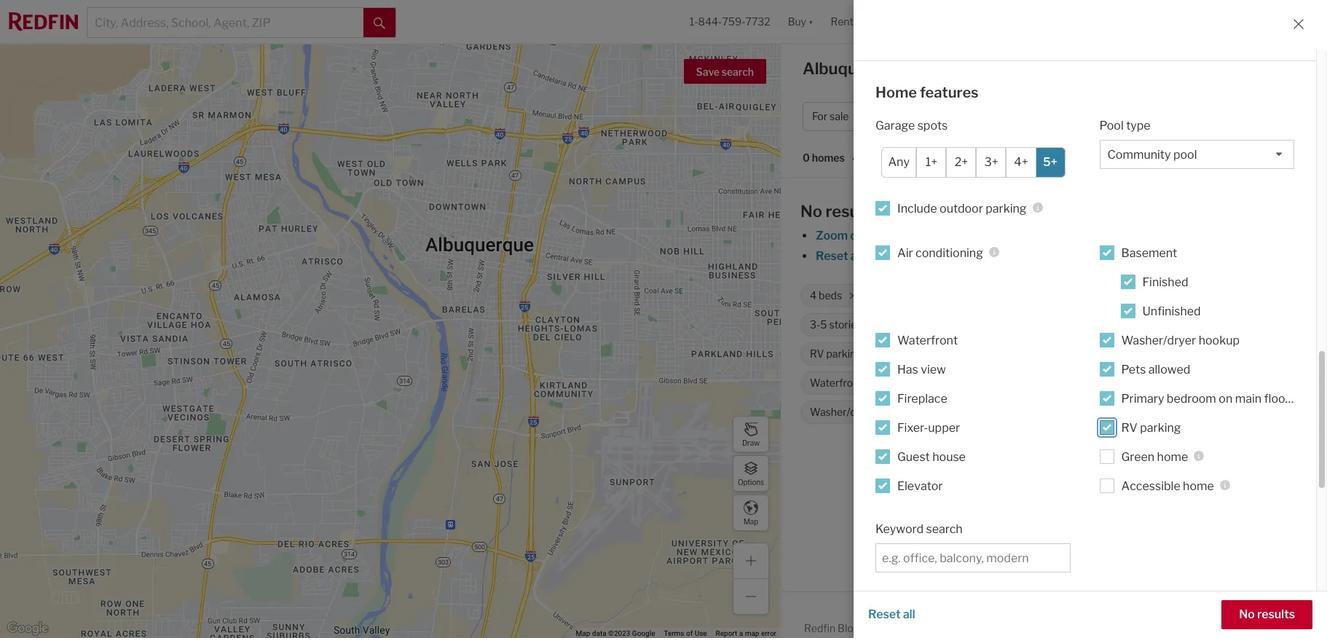 Task type: describe. For each thing, give the bounding box(es) containing it.
/
[[1079, 110, 1083, 123]]

for sale
[[813, 110, 849, 123]]

results inside 'button'
[[1258, 608, 1296, 622]]

submit search image
[[374, 17, 386, 29]]

3-
[[810, 319, 821, 331]]

error
[[762, 630, 777, 638]]

guest house
[[898, 450, 966, 464]]

sale
[[1022, 59, 1056, 78]]

on for primary bedroom on main floor
[[1220, 392, 1233, 406]]

remove
[[915, 249, 957, 263]]

1 vertical spatial hookup
[[878, 406, 914, 419]]

view
[[921, 363, 947, 376]]

1 horizontal spatial washer/dryer hookup
[[1122, 333, 1240, 347]]

0 vertical spatial spots
[[918, 118, 948, 132]]

upper
[[929, 421, 961, 435]]

read more
[[1233, 623, 1293, 637]]

below
[[1057, 249, 1090, 263]]

draw button
[[733, 416, 770, 453]]

or
[[901, 249, 913, 263]]

data
[[592, 630, 607, 638]]

fireplace
[[898, 392, 948, 406]]

0
[[803, 152, 810, 164]]

outdoor
[[940, 202, 984, 215]]

2+
[[955, 155, 969, 169]]

5+ for 5+ parking spots
[[1132, 406, 1144, 419]]

4 bd / 4+ ba
[[1056, 110, 1112, 123]]

one
[[959, 249, 980, 263]]

pool
[[1100, 118, 1124, 132]]

primary bedroom on main
[[1100, 348, 1223, 360]]

pool
[[1179, 319, 1200, 331]]

0 vertical spatial pets allowed
[[1122, 363, 1191, 376]]

844-
[[699, 16, 723, 28]]

1 vertical spatial air
[[902, 348, 916, 360]]

remove 4 bd / 4+ ba image
[[1119, 112, 1128, 121]]

0 vertical spatial rv parking
[[810, 348, 863, 360]]

save search button
[[684, 59, 767, 84]]

read
[[1233, 623, 1261, 637]]

1 filters from the left
[[866, 249, 898, 263]]

price button
[[883, 102, 945, 131]]

unfinished
[[1143, 304, 1202, 318]]

4+ inside button
[[1085, 110, 1098, 123]]

reset inside zoom out reset all filters or remove one of your filters below to see more homes
[[816, 249, 849, 263]]

include
[[898, 202, 938, 215]]

map for map data ©2023 google
[[576, 630, 591, 638]]

for
[[997, 59, 1019, 78]]

lot
[[1202, 290, 1214, 302]]

2,000 sq. ft.-4,500 sq. ft. lot
[[1081, 290, 1214, 302]]

3-5 stories
[[810, 319, 862, 331]]

0 vertical spatial air
[[898, 246, 914, 260]]

1 horizontal spatial basement
[[1122, 246, 1178, 260]]

primary for primary bedroom on main floor
[[1122, 392, 1165, 406]]

for
[[813, 110, 828, 123]]

1 vertical spatial conditioning
[[918, 348, 977, 360]]

0 vertical spatial conditioning
[[916, 246, 984, 260]]

any
[[889, 155, 910, 169]]

4 for 4 beds
[[810, 290, 817, 302]]

pool type
[[1100, 118, 1151, 132]]

ba
[[1100, 110, 1112, 123]]

ft.
[[1190, 290, 1200, 302]]

1 vertical spatial air conditioning
[[902, 348, 977, 360]]

parking up zoom out reset all filters or remove one of your filters below to see more homes
[[986, 202, 1027, 215]]

google
[[633, 630, 656, 638]]

terms of use
[[664, 630, 707, 638]]

price
[[892, 110, 917, 123]]

keyword
[[876, 522, 924, 536]]

include outdoor parking
[[898, 202, 1027, 215]]

no results inside no results 'button'
[[1240, 608, 1296, 622]]

accessible
[[1122, 479, 1181, 493]]

option group containing any
[[882, 147, 1066, 177]]

search for save search
[[722, 66, 754, 78]]

3+
[[985, 155, 999, 169]]

4+ inside option
[[1015, 155, 1029, 169]]

0 vertical spatial washer/dryer
[[1122, 333, 1197, 347]]

bedroom for primary bedroom on main floor
[[1167, 392, 1217, 406]]

community
[[1121, 319, 1177, 331]]

home for accessible home
[[1184, 479, 1215, 493]]

1 horizontal spatial waterfront
[[898, 333, 959, 347]]

map
[[745, 630, 760, 638]]

0 homes •
[[803, 152, 856, 165]]

0 horizontal spatial no results
[[801, 202, 879, 221]]

1 vertical spatial allowed
[[1102, 377, 1139, 389]]

0 vertical spatial air conditioning
[[898, 246, 984, 260]]

read more link
[[1233, 622, 1305, 638]]

report a map error
[[716, 630, 777, 638]]

1+
[[926, 155, 938, 169]]

:
[[884, 152, 887, 164]]

type
[[1127, 118, 1151, 132]]

of inside zoom out reset all filters or remove one of your filters below to see more homes
[[982, 249, 993, 263]]

more inside zoom out reset all filters or remove one of your filters below to see more homes
[[1128, 249, 1157, 263]]

4 bd / 4+ ba button
[[1046, 102, 1139, 131]]

map for map
[[744, 517, 759, 526]]

primary bedroom on main floor
[[1122, 392, 1291, 406]]

garage
[[876, 118, 916, 132]]

no results button
[[1222, 601, 1313, 630]]

albuquerque, nm homes for sale
[[803, 59, 1056, 78]]

see
[[1106, 249, 1126, 263]]

bedroom for primary bedroom on main
[[1140, 348, 1183, 360]]

recommended
[[889, 152, 963, 164]]

1 horizontal spatial rv parking
[[1122, 421, 1182, 435]]

options
[[738, 478, 765, 487]]

e.g. office, balcony, modern text field
[[883, 551, 1064, 565]]

house
[[933, 450, 966, 464]]

albuquerque
[[1085, 457, 1156, 471]]

1 vertical spatial pets allowed
[[1078, 377, 1139, 389]]

0 vertical spatial hookup
[[1199, 333, 1240, 347]]

redfin link
[[953, 457, 989, 471]]

albuquerque link
[[1085, 457, 1156, 471]]

terms of use link
[[664, 630, 707, 638]]

report a map error link
[[716, 630, 777, 638]]

accessible home
[[1122, 479, 1215, 493]]

0 vertical spatial allowed
[[1149, 363, 1191, 376]]

sort
[[863, 152, 884, 164]]

2 filters from the left
[[1023, 249, 1054, 263]]

report
[[716, 630, 738, 638]]

3+ radio
[[977, 147, 1007, 177]]

redfin blog
[[805, 622, 860, 635]]

for sale button
[[803, 102, 877, 131]]



Task type: locate. For each thing, give the bounding box(es) containing it.
green
[[1122, 450, 1155, 464]]

4 beds
[[810, 290, 843, 302]]

sale
[[830, 110, 849, 123]]

air up 'has'
[[902, 348, 916, 360]]

homes up finished
[[1159, 249, 1196, 263]]

remove elevator image
[[1100, 408, 1109, 417]]

washer/dryer
[[1122, 333, 1197, 347], [810, 406, 876, 419]]

1 vertical spatial all
[[904, 608, 916, 622]]

stories
[[830, 319, 862, 331]]

City, Address, School, Agent, ZIP search field
[[87, 8, 364, 37]]

0 horizontal spatial of
[[687, 630, 693, 638]]

0 vertical spatial map
[[744, 517, 759, 526]]

0 vertical spatial no results
[[801, 202, 879, 221]]

search inside button
[[722, 66, 754, 78]]

0 horizontal spatial washer/dryer
[[810, 406, 876, 419]]

0 horizontal spatial pets
[[1078, 377, 1100, 389]]

0 horizontal spatial no
[[801, 202, 823, 221]]

1 horizontal spatial sq.
[[1174, 290, 1187, 302]]

rv down 3-
[[810, 348, 825, 360]]

1 horizontal spatial main
[[1236, 392, 1262, 406]]

1 vertical spatial home
[[1184, 479, 1215, 493]]

0 horizontal spatial map
[[576, 630, 591, 638]]

of left use
[[687, 630, 693, 638]]

main up primary bedroom on main floor on the bottom of the page
[[1200, 348, 1223, 360]]

5+ right remove elevator icon at the right bottom of the page
[[1132, 406, 1144, 419]]

homes
[[940, 59, 994, 78]]

community pool
[[1121, 319, 1200, 331]]

1 horizontal spatial on
[[1220, 392, 1233, 406]]

hookup down pool
[[1199, 333, 1240, 347]]

1 vertical spatial 5+
[[1132, 406, 1144, 419]]

on left floor
[[1220, 392, 1233, 406]]

1 horizontal spatial map
[[744, 517, 759, 526]]

1 sq. from the left
[[1113, 290, 1126, 302]]

no
[[801, 202, 823, 221], [1240, 608, 1256, 622]]

4 left "bd" in the top right of the page
[[1056, 110, 1063, 123]]

0 vertical spatial home
[[1158, 450, 1189, 464]]

5+ parking spots
[[1132, 406, 1211, 419]]

allowed down primary bedroom on main
[[1149, 363, 1191, 376]]

parking down primary bedroom on main floor on the bottom of the page
[[1147, 406, 1182, 419]]

0 horizontal spatial allowed
[[1102, 377, 1139, 389]]

0 vertical spatial results
[[826, 202, 879, 221]]

1-844-759-7732 link
[[690, 16, 771, 28]]

primary
[[1100, 348, 1138, 360], [1122, 392, 1165, 406]]

pets allowed up remove elevator icon at the right bottom of the page
[[1078, 377, 1139, 389]]

sq. left ft.-
[[1113, 290, 1126, 302]]

0 horizontal spatial hookup
[[878, 406, 914, 419]]

0 horizontal spatial homes
[[812, 152, 845, 164]]

0 vertical spatial of
[[982, 249, 993, 263]]

all inside reset all button
[[904, 608, 916, 622]]

4 inside button
[[1056, 110, 1063, 123]]

1 horizontal spatial 5+
[[1132, 406, 1144, 419]]

search up e.g. office, balcony, modern text box
[[927, 522, 963, 536]]

zoom
[[816, 229, 848, 243]]

washer/dryer hookup down "remove waterfront" image
[[810, 406, 914, 419]]

1 vertical spatial reset
[[869, 608, 901, 622]]

1 vertical spatial map
[[576, 630, 591, 638]]

0 horizontal spatial waterfront
[[810, 377, 864, 389]]

main
[[1200, 348, 1223, 360], [1236, 392, 1262, 406]]

0 vertical spatial no
[[801, 202, 823, 221]]

primary down community
[[1100, 348, 1138, 360]]

1 horizontal spatial washer/dryer
[[1122, 333, 1197, 347]]

•
[[853, 153, 856, 165]]

1 vertical spatial washer/dryer hookup
[[810, 406, 914, 419]]

primary for primary bedroom on main
[[1100, 348, 1138, 360]]

4+ left 5+ radio at the right of the page
[[1015, 155, 1029, 169]]

homes inside 0 homes •
[[812, 152, 845, 164]]

air conditioning down outdoor
[[898, 246, 984, 260]]

parking down '5+ parking spots'
[[1141, 421, 1182, 435]]

0 vertical spatial main
[[1200, 348, 1223, 360]]

search for keyword search
[[927, 522, 963, 536]]

1 horizontal spatial homes
[[1159, 249, 1196, 263]]

bedroom down community pool
[[1140, 348, 1183, 360]]

0 vertical spatial 4+
[[1085, 110, 1098, 123]]

0 vertical spatial all
[[851, 249, 863, 263]]

albuquerque,
[[803, 59, 906, 78]]

elevator
[[898, 479, 943, 493]]

beds
[[819, 290, 843, 302]]

1 vertical spatial of
[[687, 630, 693, 638]]

1 vertical spatial waterfront
[[810, 377, 864, 389]]

fixer-upper
[[898, 421, 961, 435]]

0 horizontal spatial 4+
[[1015, 155, 1029, 169]]

1 horizontal spatial allowed
[[1149, 363, 1191, 376]]

reset all button
[[869, 601, 916, 630]]

0 horizontal spatial on
[[1185, 348, 1198, 360]]

out
[[851, 229, 869, 243]]

map inside button
[[744, 517, 759, 526]]

rv parking down 3-5 stories
[[810, 348, 863, 360]]

terms
[[664, 630, 685, 638]]

7732
[[746, 16, 771, 28]]

1 vertical spatial bedroom
[[1167, 392, 1217, 406]]

draw
[[743, 438, 760, 447]]

home up the accessible home
[[1158, 450, 1189, 464]]

5
[[821, 319, 828, 331]]

results up read more
[[1258, 608, 1296, 622]]

1 vertical spatial homes
[[1159, 249, 1196, 263]]

1 vertical spatial main
[[1236, 392, 1262, 406]]

hookup up fixer-
[[878, 406, 914, 419]]

0 horizontal spatial rv parking
[[810, 348, 863, 360]]

5+ for 5+
[[1044, 155, 1058, 169]]

conditioning up view
[[918, 348, 977, 360]]

map region
[[0, 0, 832, 638]]

4 left beds
[[810, 290, 817, 302]]

1 vertical spatial on
[[1220, 392, 1233, 406]]

redfin left blog
[[805, 622, 836, 635]]

no results up read more
[[1240, 608, 1296, 622]]

spots right price
[[918, 118, 948, 132]]

0 horizontal spatial rv
[[810, 348, 825, 360]]

4
[[1056, 110, 1063, 123], [810, 290, 817, 302]]

sort :
[[863, 152, 887, 164]]

0 vertical spatial basement
[[1122, 246, 1178, 260]]

more inside read more link
[[1264, 623, 1293, 637]]

0 vertical spatial on
[[1185, 348, 1198, 360]]

has
[[898, 363, 919, 376]]

1 horizontal spatial spots
[[1185, 406, 1211, 419]]

nm
[[909, 59, 936, 78]]

2,000
[[1081, 290, 1111, 302]]

759-
[[723, 16, 746, 28]]

1 horizontal spatial rv
[[1122, 421, 1138, 435]]

0 vertical spatial homes
[[812, 152, 845, 164]]

use
[[695, 630, 707, 638]]

0 horizontal spatial basement
[[903, 377, 952, 389]]

filters
[[866, 249, 898, 263], [1023, 249, 1054, 263]]

main for primary bedroom on main floor
[[1236, 392, 1262, 406]]

0 vertical spatial 4
[[1056, 110, 1063, 123]]

homes inside zoom out reset all filters or remove one of your filters below to see more homes
[[1159, 249, 1196, 263]]

reset all filters button
[[816, 249, 899, 263]]

redfin down upper
[[953, 457, 989, 471]]

4+ radio
[[1007, 147, 1037, 177]]

more right see
[[1128, 249, 1157, 263]]

a
[[740, 630, 744, 638]]

0 vertical spatial bedroom
[[1140, 348, 1183, 360]]

on down pool
[[1185, 348, 1198, 360]]

1 horizontal spatial pets
[[1122, 363, 1147, 376]]

0 horizontal spatial washer/dryer hookup
[[810, 406, 914, 419]]

parking
[[986, 202, 1027, 215], [827, 348, 863, 360], [1147, 406, 1182, 419], [1141, 421, 1182, 435]]

zoom out reset all filters or remove one of your filters below to see more homes
[[816, 229, 1196, 263]]

0 horizontal spatial results
[[826, 202, 879, 221]]

sq. left ft.
[[1174, 290, 1187, 302]]

home
[[876, 84, 918, 101]]

homes right the 0
[[812, 152, 845, 164]]

parking down stories
[[827, 348, 863, 360]]

1 vertical spatial no
[[1240, 608, 1256, 622]]

zoom out button
[[816, 229, 870, 243]]

1 vertical spatial primary
[[1122, 392, 1165, 406]]

all inside zoom out reset all filters or remove one of your filters below to see more homes
[[851, 249, 863, 263]]

0 horizontal spatial sq.
[[1113, 290, 1126, 302]]

spots down primary bedroom on main floor on the bottom of the page
[[1185, 406, 1211, 419]]

list box
[[1100, 140, 1295, 169]]

1+ radio
[[917, 147, 947, 177]]

filters right your
[[1023, 249, 1054, 263]]

1-844-759-7732
[[690, 16, 771, 28]]

4+ right /
[[1085, 110, 1098, 123]]

map
[[744, 517, 759, 526], [576, 630, 591, 638]]

rv
[[810, 348, 825, 360], [1122, 421, 1138, 435]]

0 vertical spatial waterfront
[[898, 333, 959, 347]]

google image
[[4, 620, 52, 638]]

of right one
[[982, 249, 993, 263]]

0 vertical spatial more
[[1128, 249, 1157, 263]]

0 horizontal spatial reset
[[816, 249, 849, 263]]

5+ radio
[[1036, 147, 1066, 177]]

pets allowed down primary bedroom on main
[[1122, 363, 1191, 376]]

air
[[898, 246, 914, 260], [902, 348, 916, 360]]

1 vertical spatial rv
[[1122, 421, 1138, 435]]

washer/dryer hookup
[[1122, 333, 1240, 347], [810, 406, 914, 419]]

redfin
[[953, 457, 989, 471], [805, 622, 836, 635]]

basement down has view
[[903, 377, 952, 389]]

air left remove
[[898, 246, 914, 260]]

0 horizontal spatial redfin
[[805, 622, 836, 635]]

filters left or
[[866, 249, 898, 263]]

options button
[[733, 456, 770, 492]]

0 vertical spatial rv
[[810, 348, 825, 360]]

results up out
[[826, 202, 879, 221]]

air conditioning up view
[[902, 348, 977, 360]]

5+ inside radio
[[1044, 155, 1058, 169]]

search right save
[[722, 66, 754, 78]]

1 vertical spatial washer/dryer
[[810, 406, 876, 419]]

redfin for redfin blog
[[805, 622, 836, 635]]

features
[[921, 84, 979, 101]]

1 vertical spatial 4
[[810, 290, 817, 302]]

0 horizontal spatial main
[[1200, 348, 1223, 360]]

washer/dryer down "remove waterfront" image
[[810, 406, 876, 419]]

no results up zoom out button
[[801, 202, 879, 221]]

garage spots
[[876, 118, 948, 132]]

1 horizontal spatial hookup
[[1199, 333, 1240, 347]]

no up read
[[1240, 608, 1256, 622]]

washer/dryer up primary bedroom on main
[[1122, 333, 1197, 347]]

rv parking
[[810, 348, 863, 360], [1122, 421, 1182, 435]]

5+
[[1044, 155, 1058, 169], [1132, 406, 1144, 419]]

remove waterfront image
[[871, 379, 880, 388]]

rv parking down '5+ parking spots'
[[1122, 421, 1182, 435]]

1 vertical spatial results
[[1258, 608, 1296, 622]]

no inside 'button'
[[1240, 608, 1256, 622]]

0 horizontal spatial all
[[851, 249, 863, 263]]

keyword search
[[876, 522, 963, 536]]

0 vertical spatial pets
[[1122, 363, 1147, 376]]

washer/dryer hookup down pool
[[1122, 333, 1240, 347]]

air conditioning
[[898, 246, 984, 260], [902, 348, 977, 360]]

floor
[[1265, 392, 1291, 406]]

0 vertical spatial 5+
[[1044, 155, 1058, 169]]

basement up finished
[[1122, 246, 1178, 260]]

no up zoom
[[801, 202, 823, 221]]

conditioning
[[916, 246, 984, 260], [918, 348, 977, 360]]

0 horizontal spatial search
[[722, 66, 754, 78]]

blog
[[838, 622, 860, 635]]

fixer-
[[898, 421, 929, 435]]

pets allowed
[[1122, 363, 1191, 376], [1078, 377, 1139, 389]]

2 sq. from the left
[[1174, 290, 1187, 302]]

rv up green
[[1122, 421, 1138, 435]]

option group
[[882, 147, 1066, 177]]

bedroom up '5+ parking spots'
[[1167, 392, 1217, 406]]

recommended button
[[887, 151, 975, 165]]

1 vertical spatial search
[[927, 522, 963, 536]]

redfin for redfin
[[953, 457, 989, 471]]

0 horizontal spatial more
[[1128, 249, 1157, 263]]

1 horizontal spatial all
[[904, 608, 916, 622]]

4 for 4 bd / 4+ ba
[[1056, 110, 1063, 123]]

1-
[[690, 16, 699, 28]]

main left floor
[[1236, 392, 1262, 406]]

1 vertical spatial pets
[[1078, 377, 1100, 389]]

1 vertical spatial more
[[1264, 623, 1293, 637]]

1 horizontal spatial reset
[[869, 608, 901, 622]]

1 horizontal spatial no
[[1240, 608, 1256, 622]]

on for primary bedroom on main
[[1185, 348, 1198, 360]]

more right read
[[1264, 623, 1293, 637]]

0 vertical spatial search
[[722, 66, 754, 78]]

home
[[1158, 450, 1189, 464], [1184, 479, 1215, 493]]

0 horizontal spatial filters
[[866, 249, 898, 263]]

waterfront left "remove waterfront" image
[[810, 377, 864, 389]]

allowed up remove elevator icon at the right bottom of the page
[[1102, 377, 1139, 389]]

your
[[996, 249, 1020, 263]]

reset inside button
[[869, 608, 901, 622]]

remove 4 beds image
[[849, 292, 858, 300]]

waterfront up view
[[898, 333, 959, 347]]

all
[[851, 249, 863, 263], [904, 608, 916, 622]]

5+ right 4+ option
[[1044, 155, 1058, 169]]

home features
[[876, 84, 979, 101]]

home right accessible at the right bottom
[[1184, 479, 1215, 493]]

map left data
[[576, 630, 591, 638]]

1 horizontal spatial filters
[[1023, 249, 1054, 263]]

main for primary bedroom on main
[[1200, 348, 1223, 360]]

conditioning right or
[[916, 246, 984, 260]]

1 horizontal spatial no results
[[1240, 608, 1296, 622]]

ft.-
[[1128, 290, 1142, 302]]

©2023
[[609, 630, 631, 638]]

1 vertical spatial basement
[[903, 377, 952, 389]]

2+ radio
[[947, 147, 977, 177]]

has view
[[898, 363, 947, 376]]

home for green home
[[1158, 450, 1189, 464]]

0 vertical spatial washer/dryer hookup
[[1122, 333, 1240, 347]]

1 vertical spatial 4+
[[1015, 155, 1029, 169]]

allowed
[[1149, 363, 1191, 376], [1102, 377, 1139, 389]]

map button
[[733, 495, 770, 531]]

primary up '5+ parking spots'
[[1122, 392, 1165, 406]]

map down options
[[744, 517, 759, 526]]

4,500
[[1142, 290, 1172, 302]]

Any radio
[[882, 147, 917, 177]]

1 horizontal spatial 4
[[1056, 110, 1063, 123]]

remove rv parking image
[[870, 350, 879, 359]]



Task type: vqa. For each thing, say whether or not it's contained in the screenshot.
610-650
no



